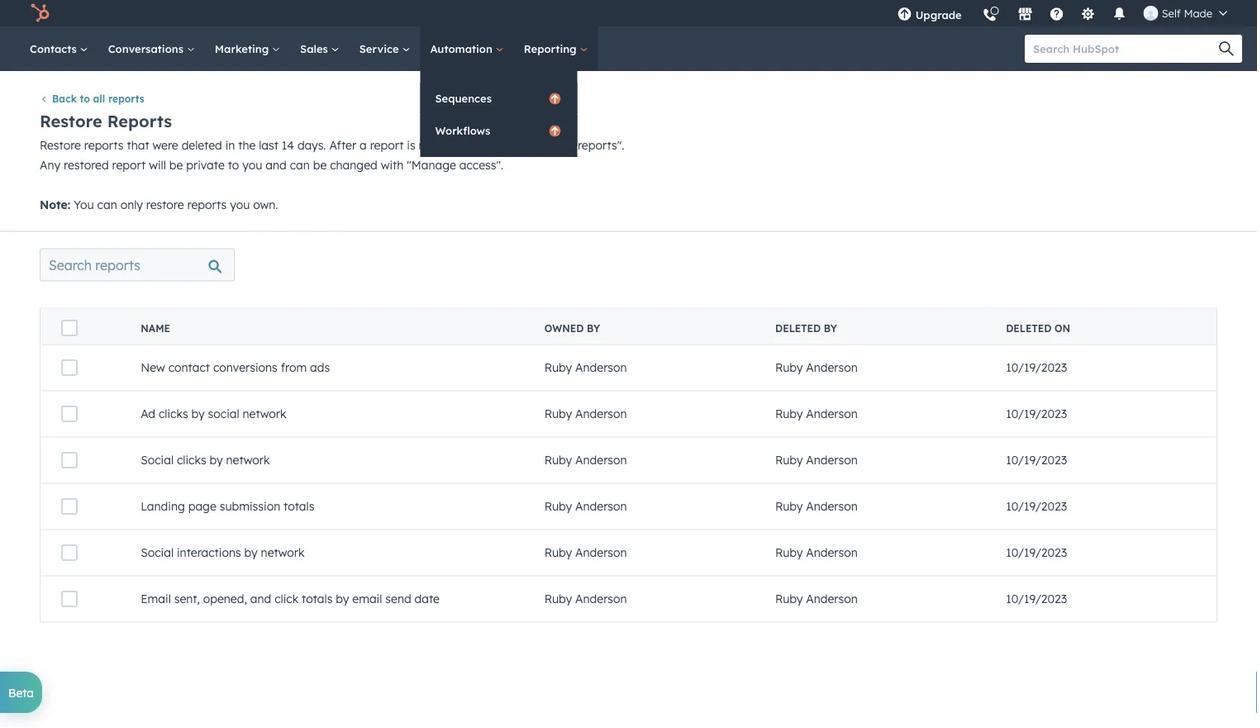 Task type: locate. For each thing, give the bounding box(es) containing it.
0 vertical spatial totals
[[284, 499, 314, 514]]

network right social
[[243, 407, 286, 421]]

clicks for ad
[[159, 407, 188, 421]]

2 in from the left
[[541, 137, 550, 152]]

reports up 'reports'
[[108, 92, 144, 105]]

network
[[243, 407, 286, 421], [226, 453, 270, 467], [261, 546, 305, 560]]

to
[[80, 92, 90, 105], [228, 157, 239, 172]]

clicks up "page"
[[177, 453, 206, 467]]

owned
[[545, 322, 584, 334]]

1 deleted from the left
[[775, 322, 821, 334]]

0 horizontal spatial report
[[112, 157, 146, 172]]

will down the were
[[149, 157, 166, 172]]

restored
[[419, 137, 464, 152], [64, 157, 109, 172]]

settings image
[[1081, 7, 1096, 22]]

be down "days."
[[313, 157, 327, 172]]

0 vertical spatial social
[[141, 453, 174, 467]]

1 vertical spatial report
[[112, 157, 146, 172]]

totals
[[284, 499, 314, 514], [302, 592, 333, 606]]

opened,
[[203, 592, 247, 606]]

report
[[370, 137, 404, 152], [112, 157, 146, 172]]

1 vertical spatial reports
[[84, 137, 124, 152]]

and left click
[[250, 592, 271, 606]]

0 vertical spatial and
[[266, 157, 287, 172]]

to down "the"
[[228, 157, 239, 172]]

will right it
[[478, 137, 495, 152]]

owned by
[[545, 322, 600, 334]]

0 vertical spatial to
[[80, 92, 90, 105]]

you
[[74, 197, 94, 211]]

anderson
[[575, 360, 627, 375], [806, 360, 858, 375], [575, 407, 627, 421], [806, 407, 858, 421], [575, 453, 627, 467], [806, 453, 858, 467], [575, 499, 627, 514], [806, 499, 858, 514], [575, 546, 627, 560], [806, 546, 858, 560], [575, 592, 627, 606], [806, 592, 858, 606]]

and
[[266, 157, 287, 172], [250, 592, 271, 606]]

0 horizontal spatial can
[[97, 197, 117, 211]]

1 social from the top
[[141, 453, 174, 467]]

ad clicks by social network
[[141, 407, 286, 421]]

1 horizontal spatial in
[[541, 137, 550, 152]]

automation link
[[420, 26, 514, 71]]

marketplaces image
[[1018, 7, 1033, 22]]

5 10/19/2023 from the top
[[1006, 546, 1067, 560]]

0 horizontal spatial restored
[[64, 157, 109, 172]]

sequences
[[435, 91, 492, 105]]

1 vertical spatial will
[[149, 157, 166, 172]]

automation
[[430, 42, 496, 55]]

social up landing
[[141, 453, 174, 467]]

restored right any
[[64, 157, 109, 172]]

2 social from the top
[[141, 546, 174, 560]]

1 horizontal spatial to
[[228, 157, 239, 172]]

from
[[281, 360, 307, 375]]

2 restore from the top
[[40, 137, 81, 152]]

network up click
[[261, 546, 305, 560]]

help image
[[1049, 7, 1064, 22]]

restore up any
[[40, 137, 81, 152]]

0 vertical spatial restore
[[40, 111, 102, 131]]

in left "the"
[[225, 137, 235, 152]]

0 vertical spatial can
[[290, 157, 310, 172]]

social
[[141, 453, 174, 467], [141, 546, 174, 560]]

menu
[[887, 0, 1237, 33]]

1 be from the left
[[169, 157, 183, 172]]

date
[[415, 592, 440, 606]]

10/19/2023 for ad clicks by social network
[[1006, 407, 1067, 421]]

appear
[[498, 137, 537, 152]]

that
[[127, 137, 149, 152]]

conversions
[[213, 360, 278, 375]]

totals right click
[[302, 592, 333, 606]]

contacts link
[[20, 26, 98, 71]]

1 restore from the top
[[40, 111, 102, 131]]

6 10/19/2023 from the top
[[1006, 592, 1067, 606]]

10/19/2023 for new contact conversions from ads
[[1006, 360, 1067, 375]]

0 horizontal spatial to
[[80, 92, 90, 105]]

social for social interactions by network
[[141, 546, 174, 560]]

3 10/19/2023 from the top
[[1006, 453, 1067, 467]]

access".
[[459, 157, 504, 172]]

notifications button
[[1106, 0, 1134, 26]]

1 horizontal spatial can
[[290, 157, 310, 172]]

1 vertical spatial network
[[226, 453, 270, 467]]

last
[[259, 137, 278, 152]]

you
[[242, 157, 262, 172], [230, 197, 250, 211]]

clicks right ad
[[159, 407, 188, 421]]

1 vertical spatial restore
[[40, 137, 81, 152]]

ruby anderson
[[545, 360, 627, 375], [775, 360, 858, 375], [545, 407, 627, 421], [775, 407, 858, 421], [545, 453, 627, 467], [775, 453, 858, 467], [545, 499, 627, 514], [775, 499, 858, 514], [545, 546, 627, 560], [775, 546, 858, 560], [545, 592, 627, 606], [775, 592, 858, 606]]

1 vertical spatial totals
[[302, 592, 333, 606]]

be
[[169, 157, 183, 172], [313, 157, 327, 172]]

10/19/2023
[[1006, 360, 1067, 375], [1006, 407, 1067, 421], [1006, 453, 1067, 467], [1006, 499, 1067, 514], [1006, 546, 1067, 560], [1006, 592, 1067, 606]]

2 10/19/2023 from the top
[[1006, 407, 1067, 421]]

"manage
[[407, 157, 456, 172]]

0 vertical spatial you
[[242, 157, 262, 172]]

restore for restore reports
[[40, 111, 102, 131]]

marketplaces button
[[1008, 0, 1043, 26]]

be down the were
[[169, 157, 183, 172]]

note:
[[40, 197, 70, 211]]

you left own.
[[230, 197, 250, 211]]

reports down private
[[187, 197, 227, 211]]

changed
[[330, 157, 377, 172]]

you inside restore reports that were deleted in the last 14 days. after a report is restored it will appear in "my reports". any restored report will be private to you and can be changed with "manage access".
[[242, 157, 262, 172]]

conversations
[[108, 42, 187, 55]]

restore
[[146, 197, 184, 211]]

1 horizontal spatial restored
[[419, 137, 464, 152]]

0 vertical spatial restored
[[419, 137, 464, 152]]

restored up "manage
[[419, 137, 464, 152]]

landing
[[141, 499, 185, 514]]

1 vertical spatial to
[[228, 157, 239, 172]]

report down that
[[112, 157, 146, 172]]

restore inside restore reports that were deleted in the last 14 days. after a report is restored it will appear in "my reports". any restored report will be private to you and can be changed with "manage access".
[[40, 137, 81, 152]]

conversations link
[[98, 26, 205, 71]]

1 horizontal spatial deleted
[[1006, 322, 1052, 334]]

on
[[1055, 322, 1070, 334]]

email
[[141, 592, 171, 606]]

social up email
[[141, 546, 174, 560]]

1 horizontal spatial be
[[313, 157, 327, 172]]

1 vertical spatial restored
[[64, 157, 109, 172]]

network up 'submission' in the left of the page
[[226, 453, 270, 467]]

sales link
[[290, 26, 349, 71]]

any
[[40, 157, 60, 172]]

0 horizontal spatial in
[[225, 137, 235, 152]]

restore down back
[[40, 111, 102, 131]]

0 vertical spatial will
[[478, 137, 495, 152]]

report up with
[[370, 137, 404, 152]]

sales
[[300, 42, 331, 55]]

can inside restore reports that were deleted in the last 14 days. after a report is restored it will appear in "my reports". any restored report will be private to you and can be changed with "manage access".
[[290, 157, 310, 172]]

search button
[[1211, 35, 1242, 63]]

interactions
[[177, 546, 241, 560]]

4 10/19/2023 from the top
[[1006, 499, 1067, 514]]

you down "the"
[[242, 157, 262, 172]]

0 vertical spatial reports
[[108, 92, 144, 105]]

in left "my
[[541, 137, 550, 152]]

0 vertical spatial report
[[370, 137, 404, 152]]

made
[[1184, 6, 1212, 20]]

0 vertical spatial network
[[243, 407, 286, 421]]

and down last
[[266, 157, 287, 172]]

can right you
[[97, 197, 117, 211]]

2 vertical spatial network
[[261, 546, 305, 560]]

deleted
[[775, 322, 821, 334], [1006, 322, 1052, 334]]

private
[[186, 157, 225, 172]]

1 vertical spatial clicks
[[177, 453, 206, 467]]

10/19/2023 for social clicks by network
[[1006, 453, 1067, 467]]

totals right 'submission' in the left of the page
[[284, 499, 314, 514]]

will
[[478, 137, 495, 152], [149, 157, 166, 172]]

marketing link
[[205, 26, 290, 71]]

1 in from the left
[[225, 137, 235, 152]]

by
[[587, 322, 600, 334], [824, 322, 837, 334], [191, 407, 205, 421], [210, 453, 223, 467], [244, 546, 258, 560], [336, 592, 349, 606]]

service
[[359, 42, 402, 55]]

to left all
[[80, 92, 90, 105]]

email
[[352, 592, 382, 606]]

0 vertical spatial clicks
[[159, 407, 188, 421]]

social
[[208, 407, 239, 421]]

0 horizontal spatial deleted
[[775, 322, 821, 334]]

marketing
[[215, 42, 272, 55]]

1 10/19/2023 from the top
[[1006, 360, 1067, 375]]

1 vertical spatial and
[[250, 592, 271, 606]]

can
[[290, 157, 310, 172], [97, 197, 117, 211]]

1 vertical spatial social
[[141, 546, 174, 560]]

reports".
[[578, 137, 624, 152]]

0 horizontal spatial be
[[169, 157, 183, 172]]

can down '14'
[[290, 157, 310, 172]]

reports down restore reports
[[84, 137, 124, 152]]

2 be from the left
[[313, 157, 327, 172]]

2 deleted from the left
[[1006, 322, 1052, 334]]

calling icon button
[[976, 2, 1004, 26]]

self
[[1162, 6, 1181, 20]]

network for social clicks by network
[[226, 453, 270, 467]]



Task type: vqa. For each thing, say whether or not it's contained in the screenshot.
Dashboard
no



Task type: describe. For each thing, give the bounding box(es) containing it.
back
[[52, 92, 77, 105]]

10/19/2023 for email sent, opened, and click totals by email send date
[[1006, 592, 1067, 606]]

2 vertical spatial reports
[[187, 197, 227, 211]]

beta button
[[0, 672, 42, 713]]

network for social interactions by network
[[261, 546, 305, 560]]

upgrade
[[915, 8, 962, 21]]

ads
[[310, 360, 330, 375]]

1 vertical spatial you
[[230, 197, 250, 211]]

sequences link
[[420, 83, 577, 114]]

to inside restore reports that were deleted in the last 14 days. after a report is restored it will appear in "my reports". any restored report will be private to you and can be changed with "manage access".
[[228, 157, 239, 172]]

own.
[[253, 197, 278, 211]]

after
[[329, 137, 356, 152]]

note: you can only restore reports you own.
[[40, 197, 278, 211]]

ruby anderson image
[[1144, 6, 1159, 21]]

self made
[[1162, 6, 1212, 20]]

upgrade image
[[897, 7, 912, 22]]

Search HubSpot search field
[[1025, 35, 1227, 63]]

name
[[141, 322, 170, 334]]

deleted by
[[775, 322, 837, 334]]

the
[[238, 137, 256, 152]]

14
[[282, 137, 294, 152]]

1 vertical spatial can
[[97, 197, 117, 211]]

deleted for deleted by
[[775, 322, 821, 334]]

"my
[[554, 137, 574, 152]]

beta
[[8, 685, 34, 700]]

reports inside restore reports that were deleted in the last 14 days. after a report is restored it will appear in "my reports". any restored report will be private to you and can be changed with "manage access".
[[84, 137, 124, 152]]

menu containing self made
[[887, 0, 1237, 33]]

landing page submission totals
[[141, 499, 314, 514]]

all
[[93, 92, 105, 105]]

automation menu
[[420, 71, 577, 157]]

social clicks by network
[[141, 453, 270, 467]]

0 horizontal spatial will
[[149, 157, 166, 172]]

ad
[[141, 407, 155, 421]]

social interactions by network
[[141, 546, 305, 560]]

social for social clicks by network
[[141, 453, 174, 467]]

deleted for deleted on
[[1006, 322, 1052, 334]]

workflows link
[[420, 115, 577, 146]]

restore for restore reports that were deleted in the last 14 days. after a report is restored it will appear in "my reports". any restored report will be private to you and can be changed with "manage access".
[[40, 137, 81, 152]]

search image
[[1219, 41, 1234, 56]]

were
[[152, 137, 178, 152]]

Search reports search field
[[40, 248, 235, 281]]

deleted
[[182, 137, 222, 152]]

help button
[[1043, 0, 1071, 26]]

a
[[360, 137, 367, 152]]

service link
[[349, 26, 420, 71]]

only
[[120, 197, 143, 211]]

reports
[[107, 111, 172, 131]]

contacts
[[30, 42, 80, 55]]

and inside restore reports that were deleted in the last 14 days. after a report is restored it will appear in "my reports". any restored report will be private to you and can be changed with "manage access".
[[266, 157, 287, 172]]

submission
[[220, 499, 280, 514]]

send
[[385, 592, 411, 606]]

10/19/2023 for social interactions by network
[[1006, 546, 1067, 560]]

restore reports that were deleted in the last 14 days. after a report is restored it will appear in "my reports". any restored report will be private to you and can be changed with "manage access".
[[40, 137, 624, 172]]

self made button
[[1134, 0, 1237, 26]]

workflows
[[435, 124, 490, 137]]

email sent, opened, and click totals by email send date
[[141, 592, 440, 606]]

click
[[275, 592, 299, 606]]

hubspot link
[[20, 3, 62, 23]]

it
[[467, 137, 474, 152]]

days.
[[297, 137, 326, 152]]

page
[[188, 499, 216, 514]]

1 horizontal spatial report
[[370, 137, 404, 152]]

new contact conversions from ads
[[141, 360, 330, 375]]

1 horizontal spatial will
[[478, 137, 495, 152]]

reporting link
[[514, 26, 598, 71]]

is
[[407, 137, 415, 152]]

back to all reports
[[52, 92, 144, 105]]

notifications image
[[1112, 7, 1127, 22]]

contact
[[168, 360, 210, 375]]

calling icon image
[[982, 8, 997, 23]]

restore reports
[[40, 111, 172, 131]]

new
[[141, 360, 165, 375]]

clicks for social
[[177, 453, 206, 467]]

deleted on
[[1006, 322, 1070, 334]]

back to all reports button
[[40, 92, 144, 105]]

hubspot image
[[30, 3, 50, 23]]

with
[[381, 157, 404, 172]]

10/19/2023 for landing page submission totals
[[1006, 499, 1067, 514]]

settings link
[[1071, 0, 1106, 26]]

sent,
[[174, 592, 200, 606]]

reporting
[[524, 42, 580, 55]]



